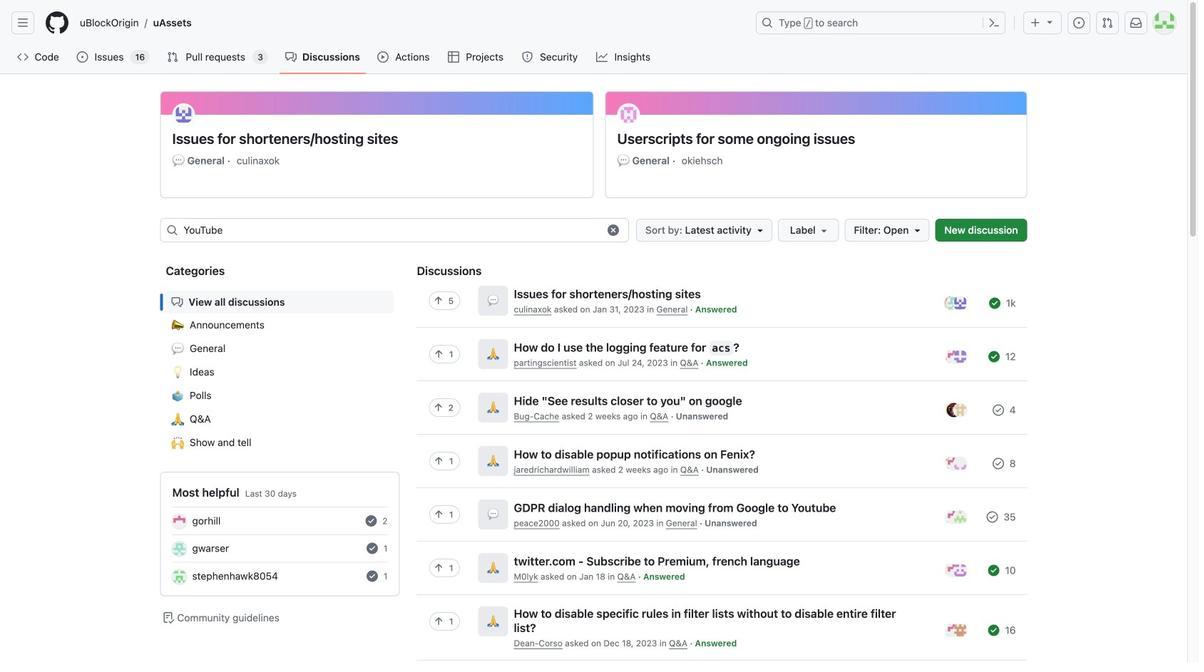 Task type: vqa. For each thing, say whether or not it's contained in the screenshot.
"@gwarser" image
yes



Task type: locate. For each thing, give the bounding box(es) containing it.
list
[[74, 11, 748, 34], [160, 91, 1028, 220], [417, 274, 1028, 663], [160, 285, 400, 461]]

table image
[[448, 51, 459, 63]]

shield image
[[522, 51, 533, 63]]

git pull request image for issue opened icon
[[167, 51, 179, 63]]

@peace2000 image
[[953, 510, 968, 525]]

4 arrow up image from the top
[[433, 616, 444, 628]]

3 arrow up image from the top
[[433, 456, 444, 467]]

play image
[[377, 51, 389, 63]]

git pull request image left notifications icon
[[1102, 17, 1114, 29]]

culinaxok image
[[172, 103, 195, 126]]

graph image
[[596, 51, 608, 63]]

code image
[[17, 51, 29, 63]]

0 horizontal spatial triangle down image
[[755, 225, 766, 236]]

@gorhill image for @jaredrichardwilliam 'icon'
[[947, 457, 961, 471]]

check circle fill image
[[365, 516, 377, 527], [367, 543, 378, 555]]

@gwarser image up @stephenhawk8054 image
[[172, 543, 187, 557]]

@m0lyk image
[[953, 564, 968, 578]]

git pull request image up culinaxok "icon"
[[167, 51, 179, 63]]

1 vertical spatial arrow up image
[[433, 509, 444, 521]]

@gorhill image left 8 comments: jaredrichardwilliam, 10:56am on march 06 icon at the bottom of the page
[[947, 457, 961, 471]]

@gwarser image left 1021 comments: culinaxok, 07:59am on january 31, 2023 icon
[[947, 296, 961, 311]]

0 vertical spatial @gwarser image
[[947, 296, 961, 311]]

checklist image
[[163, 613, 174, 624]]

1 horizontal spatial git pull request image
[[1102, 17, 1114, 29]]

16 comments: dean-corso, 02:08pm on december 18, 2023 image
[[988, 625, 1000, 637]]

4 comments: bug-cache, 08:56pm on march 08 image
[[993, 405, 1004, 416]]

search image
[[167, 225, 178, 236]]

0 vertical spatial arrow up image
[[433, 402, 444, 414]]

1 vertical spatial @gwarser image
[[172, 543, 187, 557]]

arrow up image for @jaredrichardwilliam 'icon'
[[433, 456, 444, 467]]

@gwarser image
[[947, 296, 961, 311], [172, 543, 187, 557]]

triangle down image
[[1044, 16, 1056, 27], [755, 225, 766, 236]]

@gorhill image
[[947, 350, 961, 364], [947, 457, 961, 471], [172, 515, 187, 529], [947, 564, 961, 578], [947, 624, 961, 638]]

@3xploiton3 image
[[947, 403, 961, 418]]

@gorhill image left 10 comments: m0lyk, 04:55am on january 18 icon
[[947, 564, 961, 578]]

2 arrow up image from the top
[[433, 349, 444, 360]]

@gorhill image for @m0lyk image
[[947, 564, 961, 578]]

homepage image
[[46, 11, 68, 34]]

git pull request image
[[1102, 17, 1114, 29], [167, 51, 179, 63]]

0 horizontal spatial @gwarser image
[[172, 543, 187, 557]]

arrow up image
[[433, 402, 444, 414], [433, 509, 444, 521], [433, 563, 444, 574]]

0 horizontal spatial git pull request image
[[167, 51, 179, 63]]

35 comments: peace2000, 12:49pm on june 20, 2023 image
[[987, 512, 998, 523]]

triangle down image
[[912, 225, 923, 236]]

1 vertical spatial check circle fill image
[[367, 543, 378, 555]]

@gorhill image left 16 comments: dean-corso, 02:08pm on december 18, 2023 image
[[947, 624, 961, 638]]

notifications image
[[1131, 17, 1142, 29]]

0 vertical spatial git pull request image
[[1102, 17, 1114, 29]]

1 vertical spatial git pull request image
[[167, 51, 179, 63]]

1 horizontal spatial triangle down image
[[1044, 16, 1056, 27]]

@jaredrichardwilliam image
[[953, 457, 968, 471]]

command palette image
[[989, 17, 1000, 29]]

0 vertical spatial check circle fill image
[[365, 516, 377, 527]]

@culinaxok image
[[953, 296, 968, 311]]

2 vertical spatial arrow up image
[[433, 563, 444, 574]]

1 arrow up image from the top
[[433, 402, 444, 414]]

@stephenhawk8054 image
[[172, 570, 187, 585]]

2 arrow up image from the top
[[433, 509, 444, 521]]

arrow up image
[[433, 295, 444, 307], [433, 349, 444, 360], [433, 456, 444, 467], [433, 616, 444, 628]]

1 arrow up image from the top
[[433, 295, 444, 307]]

okiehsch image
[[617, 103, 640, 126]]

@gorhill image left 12 comments: partingscientist, 05:36am on july 24, 2023 icon
[[947, 350, 961, 364]]

@gorhill image up @stephenhawk8054 image
[[172, 515, 187, 529]]

arrow up image for @culinaxok image on the right top of page
[[433, 295, 444, 307]]

1 horizontal spatial @gwarser image
[[947, 296, 961, 311]]



Task type: describe. For each thing, give the bounding box(es) containing it.
plus image
[[1030, 17, 1041, 29]]

git pull request image for issue opened image
[[1102, 17, 1114, 29]]

arrow up image for @dean corso 'image'
[[433, 616, 444, 628]]

@partingscientist image
[[953, 350, 968, 364]]

arrow up image for @partingscientist icon
[[433, 349, 444, 360]]

12 comments: partingscientist, 05:36am on july 24, 2023 image
[[989, 351, 1000, 363]]

3 arrow up image from the top
[[433, 563, 444, 574]]

check circle fill image
[[367, 571, 378, 582]]

Search all discussions text field
[[184, 219, 598, 242]]

1 vertical spatial triangle down image
[[755, 225, 766, 236]]

@dean corso image
[[953, 624, 968, 638]]

issue opened image
[[1074, 17, 1085, 29]]

x circle fill image
[[608, 225, 619, 236]]

8 comments: jaredrichardwilliam, 10:56am on march 06 image
[[993, 458, 1004, 470]]

comment discussion image
[[172, 297, 183, 308]]

@gorhill image for @dean corso 'image'
[[947, 624, 961, 638]]

@gorhill image
[[947, 510, 961, 525]]

1021 comments: culinaxok, 07:59am on january 31, 2023 image
[[989, 298, 1001, 309]]

comment discussion image
[[285, 51, 297, 63]]

@gorhill image for @partingscientist icon
[[947, 350, 961, 364]]

arrow up image for @gorhill image
[[433, 509, 444, 521]]

arrow up image for "@3xploiton3" icon
[[433, 402, 444, 414]]

@bug cache image
[[953, 403, 968, 418]]

10 comments: m0lyk, 04:55am on january 18 image
[[988, 565, 1000, 577]]

0 vertical spatial triangle down image
[[1044, 16, 1056, 27]]

issue opened image
[[77, 51, 88, 63]]



